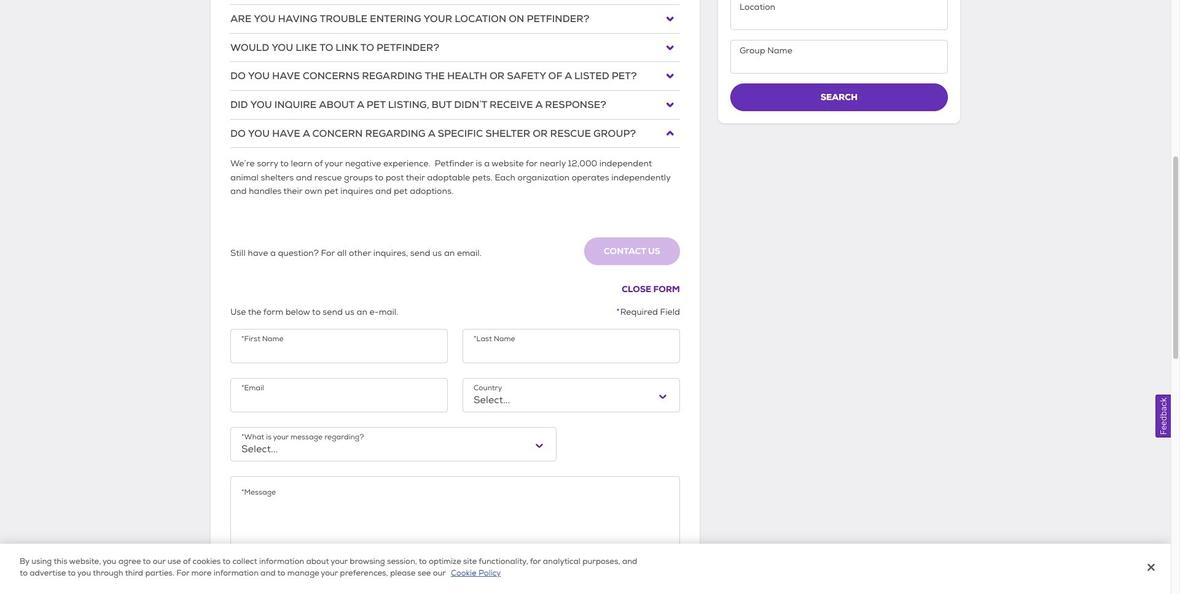 Task type: vqa. For each thing, say whether or not it's contained in the screenshot.
bottommost 22512 image
yes



Task type: describe. For each thing, give the bounding box(es) containing it.
2 22512 image from the top
[[667, 44, 674, 51]]

1 22512 image from the top
[[667, 101, 674, 109]]

1 22512 image from the top
[[667, 15, 674, 23]]

privacy alert dialog
[[0, 544, 1171, 595]]



Task type: locate. For each thing, give the bounding box(es) containing it.
None text field
[[241, 499, 669, 548]]

0 vertical spatial 22512 image
[[667, 15, 674, 23]]

None text field
[[731, 0, 948, 30], [731, 40, 948, 74], [731, 0, 948, 30], [731, 40, 948, 74]]

3 22512 image from the top
[[667, 73, 674, 80]]

1 vertical spatial 22512 image
[[667, 44, 674, 51]]

1 vertical spatial 22512 image
[[667, 130, 674, 137]]

0 vertical spatial 22512 image
[[667, 101, 674, 109]]

2 22512 image from the top
[[667, 130, 674, 137]]

22512 image
[[667, 101, 674, 109], [667, 130, 674, 137]]

2 vertical spatial 22512 image
[[667, 73, 674, 80]]

22512 image
[[667, 15, 674, 23], [667, 44, 674, 51], [667, 73, 674, 80]]



